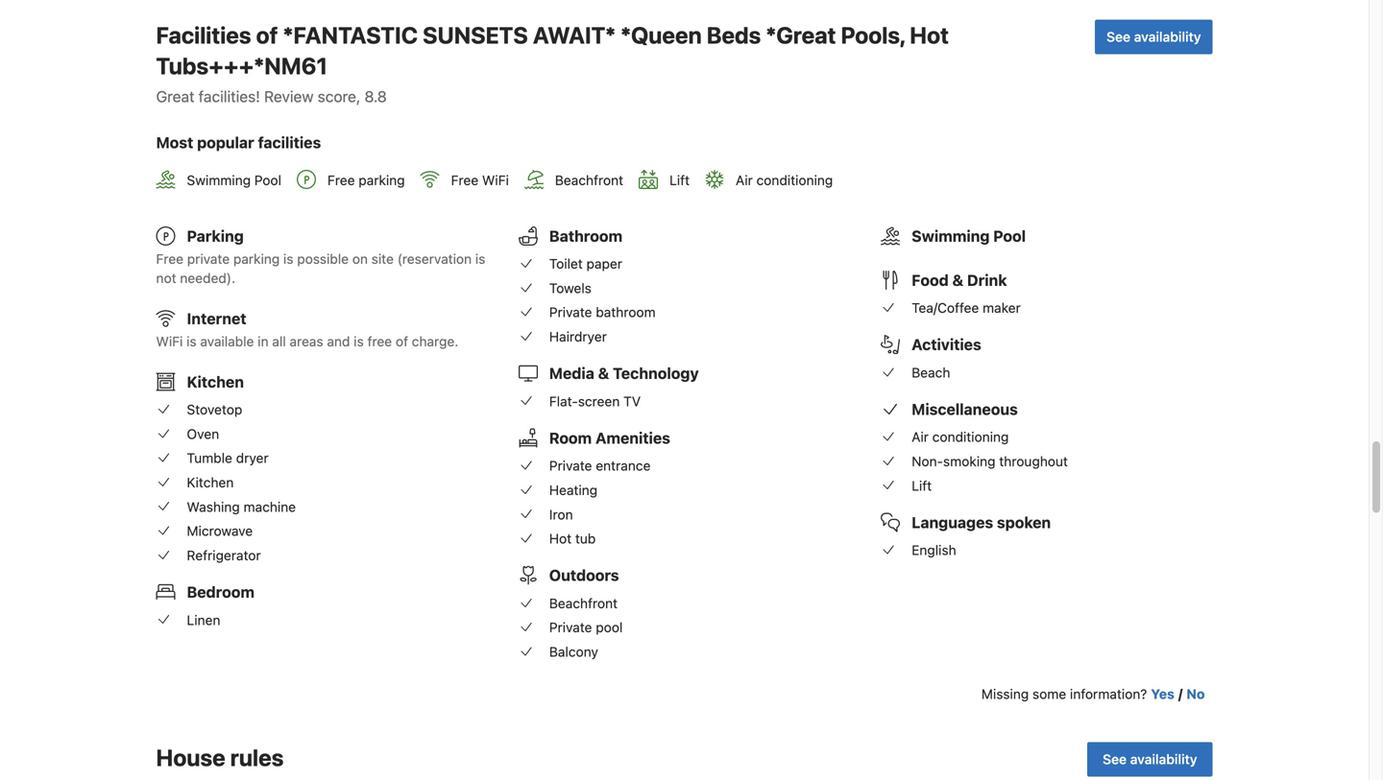 Task type: locate. For each thing, give the bounding box(es) containing it.
0 vertical spatial wifi
[[482, 172, 509, 188]]

/
[[1178, 687, 1183, 703]]

toilet
[[549, 256, 583, 272]]

parking
[[187, 227, 244, 245]]

free
[[367, 334, 392, 349]]

1 vertical spatial see availability
[[1103, 752, 1197, 768]]

1 horizontal spatial wifi
[[482, 172, 509, 188]]

free
[[328, 172, 355, 188], [451, 172, 479, 188], [156, 251, 184, 267]]

not
[[156, 270, 176, 286]]

hot inside facilities of *fantastic sunsets await* *queen beds *great pools, hot tubs+++*nm61 great facilities! review score, 8.8
[[910, 22, 949, 48]]

private
[[549, 305, 592, 321], [549, 458, 592, 474], [549, 620, 592, 636]]

0 vertical spatial air conditioning
[[736, 172, 833, 188]]

pool up drink on the top
[[993, 227, 1026, 245]]

on
[[352, 251, 368, 267]]

throughout
[[999, 454, 1068, 470]]

swimming up food & drink
[[912, 227, 990, 245]]

*great
[[766, 22, 836, 48]]

smoking
[[943, 454, 996, 470]]

0 horizontal spatial parking
[[233, 251, 280, 267]]

towels
[[549, 280, 592, 296]]

free up (reservation
[[451, 172, 479, 188]]

tubs+++*nm61
[[156, 52, 328, 79]]

facilities
[[258, 133, 321, 152]]

free for free private parking is possible on site (reservation is not needed).
[[156, 251, 184, 267]]

is
[[283, 251, 293, 267], [475, 251, 485, 267], [187, 334, 197, 349], [354, 334, 364, 349]]

paper
[[587, 256, 622, 272]]

1 private from the top
[[549, 305, 592, 321]]

availability
[[1134, 29, 1201, 45], [1130, 752, 1197, 768]]

1 vertical spatial &
[[598, 365, 609, 383]]

free wifi
[[451, 172, 509, 188]]

0 vertical spatial air
[[736, 172, 753, 188]]

beachfront up the private pool at the left of page
[[549, 596, 618, 612]]

parking inside free private parking is possible on site (reservation is not needed).
[[233, 251, 280, 267]]

microwave
[[187, 524, 253, 540]]

private for private entrance
[[549, 458, 592, 474]]

free for free parking
[[328, 172, 355, 188]]

tv
[[624, 394, 641, 410]]

kitchen up stovetop
[[187, 373, 244, 391]]

see availability
[[1107, 29, 1201, 45], [1103, 752, 1197, 768]]

1 horizontal spatial conditioning
[[932, 430, 1009, 445]]

refrigerator
[[187, 548, 261, 564]]

no
[[1187, 687, 1205, 703]]

0 horizontal spatial &
[[598, 365, 609, 383]]

information?
[[1070, 687, 1147, 703]]

1 vertical spatial of
[[396, 334, 408, 349]]

linen
[[187, 613, 220, 628]]

0 horizontal spatial of
[[256, 22, 278, 48]]

0 horizontal spatial lift
[[670, 172, 690, 188]]

site
[[371, 251, 394, 267]]

& for media
[[598, 365, 609, 383]]

free inside free private parking is possible on site (reservation is not needed).
[[156, 251, 184, 267]]

most popular facilities
[[156, 133, 321, 152]]

pool down facilities
[[254, 172, 281, 188]]

beachfront up "bathroom"
[[555, 172, 623, 188]]

private up heating
[[549, 458, 592, 474]]

0 vertical spatial lift
[[670, 172, 690, 188]]

missing
[[982, 687, 1029, 703]]

private for private bathroom
[[549, 305, 592, 321]]

1 horizontal spatial air conditioning
[[912, 430, 1009, 445]]

conditioning
[[757, 172, 833, 188], [932, 430, 1009, 445]]

kitchen down tumble
[[187, 475, 234, 491]]

of inside facilities of *fantastic sunsets await* *queen beds *great pools, hot tubs+++*nm61 great facilities! review score, 8.8
[[256, 22, 278, 48]]

8.8
[[365, 87, 387, 106]]

languages spoken
[[912, 514, 1051, 532]]

0 horizontal spatial hot
[[549, 531, 572, 547]]

great
[[156, 87, 195, 106]]

1 vertical spatial hot
[[549, 531, 572, 547]]

1 vertical spatial air
[[912, 430, 929, 445]]

technology
[[613, 365, 699, 383]]

see
[[1107, 29, 1131, 45], [1103, 752, 1127, 768]]

0 horizontal spatial pool
[[254, 172, 281, 188]]

0 horizontal spatial free
[[156, 251, 184, 267]]

1 vertical spatial pool
[[993, 227, 1026, 245]]

1 horizontal spatial parking
[[359, 172, 405, 188]]

media & technology
[[549, 365, 699, 383]]

is left possible
[[283, 251, 293, 267]]

score,
[[318, 87, 361, 106]]

parking down parking
[[233, 251, 280, 267]]

0 horizontal spatial wifi
[[156, 334, 183, 349]]

free up possible
[[328, 172, 355, 188]]

0 vertical spatial see availability button
[[1095, 20, 1213, 54]]

0 vertical spatial swimming pool
[[187, 172, 281, 188]]

3 private from the top
[[549, 620, 592, 636]]

1 horizontal spatial hot
[[910, 22, 949, 48]]

0 vertical spatial conditioning
[[757, 172, 833, 188]]

free up not
[[156, 251, 184, 267]]

wifi
[[482, 172, 509, 188], [156, 334, 183, 349]]

kitchen
[[187, 373, 244, 391], [187, 475, 234, 491]]

*fantastic
[[283, 22, 418, 48]]

swimming pool up food & drink
[[912, 227, 1026, 245]]

1 horizontal spatial pool
[[993, 227, 1026, 245]]

1 vertical spatial see
[[1103, 752, 1127, 768]]

swimming pool down most popular facilities
[[187, 172, 281, 188]]

pool
[[254, 172, 281, 188], [993, 227, 1026, 245]]

0 vertical spatial parking
[[359, 172, 405, 188]]

review
[[264, 87, 314, 106]]

food & drink
[[912, 271, 1007, 289]]

charge.
[[412, 334, 458, 349]]

0 vertical spatial hot
[[910, 22, 949, 48]]

private
[[187, 251, 230, 267]]

free parking
[[328, 172, 405, 188]]

0 vertical spatial private
[[549, 305, 592, 321]]

0 vertical spatial of
[[256, 22, 278, 48]]

is right and
[[354, 334, 364, 349]]

private down towels
[[549, 305, 592, 321]]

free for free wifi
[[451, 172, 479, 188]]

iron
[[549, 507, 573, 523]]

& right 'food' on the top of the page
[[952, 271, 964, 289]]

1 horizontal spatial free
[[328, 172, 355, 188]]

wifi is available in all areas and is free of charge.
[[156, 334, 458, 349]]

1 horizontal spatial air
[[912, 430, 929, 445]]

bathroom
[[549, 227, 623, 245]]

of
[[256, 22, 278, 48], [396, 334, 408, 349]]

0 vertical spatial &
[[952, 271, 964, 289]]

1 vertical spatial swimming pool
[[912, 227, 1026, 245]]

1 vertical spatial parking
[[233, 251, 280, 267]]

1 horizontal spatial of
[[396, 334, 408, 349]]

amenities
[[596, 429, 670, 447]]

await*
[[533, 22, 616, 48]]

*queen
[[621, 22, 702, 48]]

hot
[[910, 22, 949, 48], [549, 531, 572, 547]]

parking up site
[[359, 172, 405, 188]]

maker
[[983, 300, 1021, 316]]

0 vertical spatial kitchen
[[187, 373, 244, 391]]

1 horizontal spatial swimming
[[912, 227, 990, 245]]

see availability button
[[1095, 20, 1213, 54], [1087, 743, 1213, 778]]

1 vertical spatial private
[[549, 458, 592, 474]]

hot right the pools,
[[910, 22, 949, 48]]

1 horizontal spatial &
[[952, 271, 964, 289]]

0 vertical spatial swimming
[[187, 172, 251, 188]]

2 horizontal spatial free
[[451, 172, 479, 188]]

&
[[952, 271, 964, 289], [598, 365, 609, 383]]

swimming down popular
[[187, 172, 251, 188]]

& up screen
[[598, 365, 609, 383]]

2 vertical spatial private
[[549, 620, 592, 636]]

1 vertical spatial kitchen
[[187, 475, 234, 491]]

private up balcony
[[549, 620, 592, 636]]

yes
[[1151, 687, 1175, 703]]

1 vertical spatial lift
[[912, 478, 932, 494]]

swimming
[[187, 172, 251, 188], [912, 227, 990, 245]]

0 horizontal spatial swimming pool
[[187, 172, 281, 188]]

0 vertical spatial pool
[[254, 172, 281, 188]]

2 private from the top
[[549, 458, 592, 474]]

air conditioning
[[736, 172, 833, 188], [912, 430, 1009, 445]]

hot down iron
[[549, 531, 572, 547]]

of up tubs+++*nm61
[[256, 22, 278, 48]]

of right free
[[396, 334, 408, 349]]



Task type: vqa. For each thing, say whether or not it's contained in the screenshot.
second Private from the bottom
yes



Task type: describe. For each thing, give the bounding box(es) containing it.
0 vertical spatial see
[[1107, 29, 1131, 45]]

room amenities
[[549, 429, 670, 447]]

0 horizontal spatial air
[[736, 172, 753, 188]]

non-smoking throughout
[[912, 454, 1068, 470]]

oven
[[187, 426, 219, 442]]

sunsets
[[423, 22, 528, 48]]

private pool
[[549, 620, 623, 636]]

facilities!
[[199, 87, 260, 106]]

room
[[549, 429, 592, 447]]

house rules
[[156, 745, 284, 772]]

media
[[549, 365, 594, 383]]

internet
[[187, 310, 246, 328]]

bedroom
[[187, 584, 255, 602]]

0 vertical spatial see availability
[[1107, 29, 1201, 45]]

and
[[327, 334, 350, 349]]

non-
[[912, 454, 943, 470]]

tea/coffee
[[912, 300, 979, 316]]

pools,
[[841, 22, 905, 48]]

food
[[912, 271, 949, 289]]

flat-screen tv
[[549, 394, 641, 410]]

available
[[200, 334, 254, 349]]

english
[[912, 543, 956, 559]]

tumble dryer
[[187, 451, 269, 467]]

facilities of *fantastic sunsets await* *queen beds *great pools, hot tubs+++*nm61 great facilities! review score, 8.8
[[156, 22, 949, 106]]

0 horizontal spatial conditioning
[[757, 172, 833, 188]]

& for food
[[952, 271, 964, 289]]

missing some information? yes / no
[[982, 687, 1205, 703]]

toilet paper
[[549, 256, 622, 272]]

languages
[[912, 514, 993, 532]]

outdoors
[[549, 567, 619, 585]]

private for private pool
[[549, 620, 592, 636]]

1 kitchen from the top
[[187, 373, 244, 391]]

screen
[[578, 394, 620, 410]]

1 vertical spatial see availability button
[[1087, 743, 1213, 778]]

entrance
[[596, 458, 651, 474]]

tumble
[[187, 451, 232, 467]]

in
[[258, 334, 269, 349]]

0 horizontal spatial air conditioning
[[736, 172, 833, 188]]

bathroom
[[596, 305, 656, 321]]

1 vertical spatial conditioning
[[932, 430, 1009, 445]]

1 vertical spatial availability
[[1130, 752, 1197, 768]]

hot tub
[[549, 531, 596, 547]]

activities
[[912, 336, 981, 354]]

hairdryer
[[549, 329, 607, 345]]

beds
[[707, 22, 761, 48]]

house
[[156, 745, 225, 772]]

is right (reservation
[[475, 251, 485, 267]]

1 horizontal spatial lift
[[912, 478, 932, 494]]

tea/coffee maker
[[912, 300, 1021, 316]]

yes button
[[1151, 685, 1175, 705]]

0 vertical spatial availability
[[1134, 29, 1201, 45]]

1 vertical spatial swimming
[[912, 227, 990, 245]]

is down internet
[[187, 334, 197, 349]]

no button
[[1187, 685, 1205, 705]]

private bathroom
[[549, 305, 656, 321]]

private entrance
[[549, 458, 651, 474]]

spoken
[[997, 514, 1051, 532]]

popular
[[197, 133, 254, 152]]

facilities
[[156, 22, 251, 48]]

some
[[1033, 687, 1066, 703]]

1 vertical spatial beachfront
[[549, 596, 618, 612]]

areas
[[290, 334, 323, 349]]

1 vertical spatial air conditioning
[[912, 430, 1009, 445]]

1 vertical spatial wifi
[[156, 334, 183, 349]]

(reservation
[[397, 251, 472, 267]]

heating
[[549, 483, 598, 499]]

flat-
[[549, 394, 578, 410]]

possible
[[297, 251, 349, 267]]

1 horizontal spatial swimming pool
[[912, 227, 1026, 245]]

washing machine
[[187, 499, 296, 515]]

miscellaneous
[[912, 400, 1018, 419]]

needed).
[[180, 270, 235, 286]]

stovetop
[[187, 402, 242, 418]]

all
[[272, 334, 286, 349]]

most
[[156, 133, 193, 152]]

beach
[[912, 365, 950, 381]]

machine
[[244, 499, 296, 515]]

drink
[[967, 271, 1007, 289]]

washing
[[187, 499, 240, 515]]

tub
[[575, 531, 596, 547]]

rules
[[230, 745, 284, 772]]

pool
[[596, 620, 623, 636]]

0 vertical spatial beachfront
[[555, 172, 623, 188]]

2 kitchen from the top
[[187, 475, 234, 491]]

balcony
[[549, 645, 598, 660]]

free private parking is possible on site (reservation is not needed).
[[156, 251, 485, 286]]

0 horizontal spatial swimming
[[187, 172, 251, 188]]



